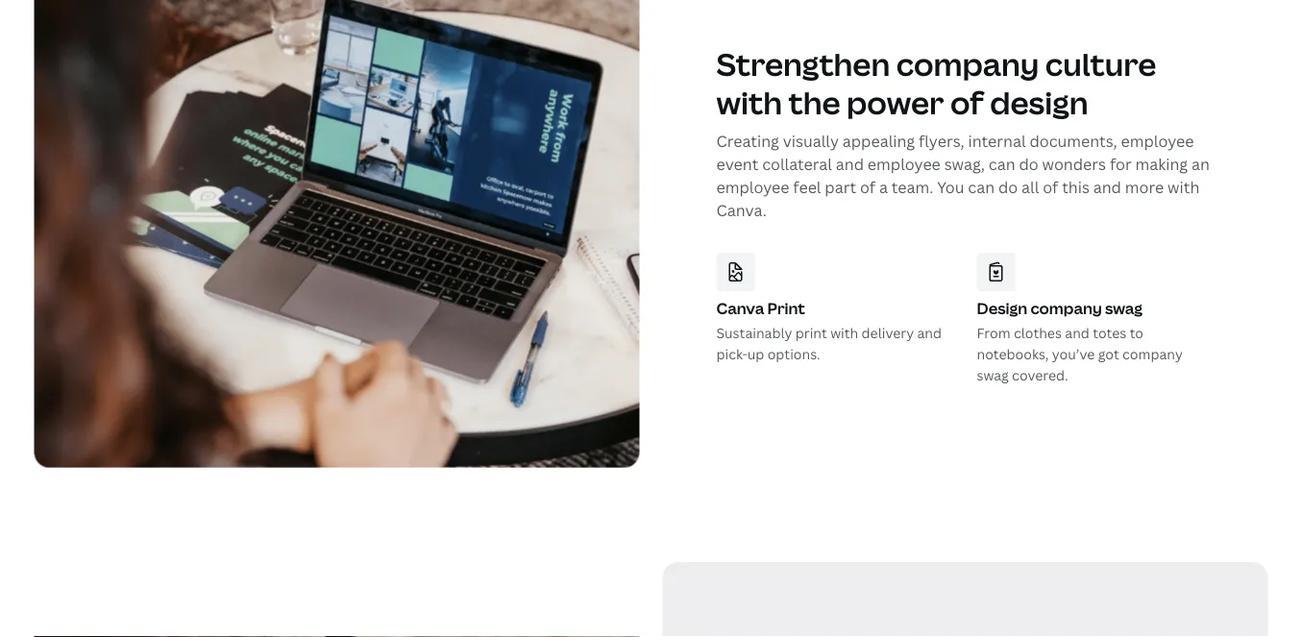 Task type: vqa. For each thing, say whether or not it's contained in the screenshot.
CONTENT PLANNER CALENDAR image
no



Task type: describe. For each thing, give the bounding box(es) containing it.
swag,
[[945, 154, 985, 174]]

all
[[1022, 177, 1040, 197]]

design
[[977, 298, 1028, 318]]

canva
[[717, 298, 765, 318]]

the
[[789, 81, 841, 123]]

strengthen
[[717, 43, 890, 85]]

and up part
[[836, 154, 864, 174]]

0 vertical spatial swag
[[1106, 298, 1143, 318]]

an
[[1192, 154, 1210, 174]]

from
[[977, 323, 1011, 342]]

you
[[937, 177, 965, 197]]

1 vertical spatial do
[[999, 177, 1018, 197]]

this
[[1063, 177, 1090, 197]]

sustainably
[[717, 323, 793, 342]]

company for power
[[897, 43, 1040, 85]]

0 horizontal spatial employee
[[717, 177, 790, 197]]

0 horizontal spatial of
[[860, 177, 876, 197]]

team.
[[892, 177, 934, 197]]

covered.
[[1012, 366, 1069, 384]]

1 horizontal spatial employee
[[868, 154, 941, 174]]

2 horizontal spatial of
[[1043, 177, 1059, 197]]

part
[[825, 177, 857, 197]]

delivery
[[862, 323, 914, 342]]

creating
[[717, 131, 780, 151]]

0 vertical spatial with
[[717, 81, 782, 123]]

1 vertical spatial can
[[968, 177, 995, 197]]

options.
[[768, 344, 821, 363]]

appealing
[[843, 131, 915, 151]]

1 horizontal spatial of
[[951, 81, 984, 123]]

notebooks,
[[977, 344, 1049, 363]]

print
[[796, 323, 828, 342]]

1 horizontal spatial do
[[1019, 154, 1039, 174]]

print
[[768, 298, 806, 318]]



Task type: locate. For each thing, give the bounding box(es) containing it.
2 horizontal spatial with
[[1168, 177, 1200, 197]]

2 horizontal spatial employee
[[1122, 131, 1195, 151]]

more
[[1126, 177, 1164, 197]]

wonders
[[1043, 154, 1107, 174]]

design company swag from clothes and totes to notebooks, you've got company swag covered.
[[977, 298, 1183, 384]]

1 vertical spatial employee
[[868, 154, 941, 174]]

with right print
[[831, 323, 859, 342]]

event
[[717, 154, 759, 174]]

feel
[[793, 177, 822, 197]]

collateral
[[763, 154, 833, 174]]

company down to
[[1123, 344, 1183, 363]]

company
[[897, 43, 1040, 85], [1031, 298, 1102, 318], [1123, 344, 1183, 363]]

and inside canva print sustainably print with delivery and pick-up options.
[[918, 323, 942, 342]]

documents,
[[1030, 131, 1118, 151]]

a
[[880, 177, 888, 197]]

making
[[1136, 154, 1188, 174]]

and up you've
[[1066, 323, 1090, 342]]

swag up to
[[1106, 298, 1143, 318]]

company inside strengthen company culture with the power of design creating visually appealing flyers, internal documents, employee event collateral and employee swag, can do wonders for making an employee feel part of a team. you can do all of this and more with canva.
[[897, 43, 1040, 85]]

with
[[717, 81, 782, 123], [1168, 177, 1200, 197], [831, 323, 859, 342]]

with down an
[[1168, 177, 1200, 197]]

0 horizontal spatial swag
[[977, 366, 1009, 384]]

clothes
[[1014, 323, 1062, 342]]

2 vertical spatial company
[[1123, 344, 1183, 363]]

and right the delivery at the bottom
[[918, 323, 942, 342]]

with up creating
[[717, 81, 782, 123]]

company up the clothes
[[1031, 298, 1102, 318]]

do up the 'all'
[[1019, 154, 1039, 174]]

do
[[1019, 154, 1039, 174], [999, 177, 1018, 197]]

and down for
[[1094, 177, 1122, 197]]

employee up canva.
[[717, 177, 790, 197]]

can
[[989, 154, 1016, 174], [968, 177, 995, 197]]

pick-
[[717, 344, 748, 363]]

and
[[836, 154, 864, 174], [1094, 177, 1122, 197], [918, 323, 942, 342], [1066, 323, 1090, 342]]

flyers,
[[919, 131, 965, 151]]

0 vertical spatial company
[[897, 43, 1040, 85]]

power
[[847, 81, 944, 123]]

with inside canva print sustainably print with delivery and pick-up options.
[[831, 323, 859, 342]]

employee up making at the top
[[1122, 131, 1195, 151]]

of
[[951, 81, 984, 123], [860, 177, 876, 197], [1043, 177, 1059, 197]]

for
[[1110, 154, 1132, 174]]

1 vertical spatial with
[[1168, 177, 1200, 197]]

of left a
[[860, 177, 876, 197]]

1 horizontal spatial swag
[[1106, 298, 1143, 318]]

company for and
[[1031, 298, 1102, 318]]

0 vertical spatial do
[[1019, 154, 1039, 174]]

strengthen company culture with the power of design creating visually appealing flyers, internal documents, employee event collateral and employee swag, can do wonders for making an employee feel part of a team. you can do all of this and more with canva.
[[717, 43, 1210, 220]]

do left the 'all'
[[999, 177, 1018, 197]]

canva.
[[717, 200, 767, 220]]

canva print sustainably print with delivery and pick-up options.
[[717, 298, 942, 363]]

0 vertical spatial employee
[[1122, 131, 1195, 151]]

1 vertical spatial company
[[1031, 298, 1102, 318]]

can down swag,
[[968, 177, 995, 197]]

to
[[1130, 323, 1144, 342]]

1 horizontal spatial with
[[831, 323, 859, 342]]

and inside design company swag from clothes and totes to notebooks, you've got company swag covered.
[[1066, 323, 1090, 342]]

can down internal
[[989, 154, 1016, 174]]

2 vertical spatial with
[[831, 323, 859, 342]]

employee up team.
[[868, 154, 941, 174]]

internal
[[969, 131, 1026, 151]]

of up flyers,
[[951, 81, 984, 123]]

design
[[990, 81, 1089, 123]]

up
[[748, 344, 765, 363]]

employee
[[1122, 131, 1195, 151], [868, 154, 941, 174], [717, 177, 790, 197]]

visually
[[783, 131, 839, 151]]

got
[[1099, 344, 1120, 363]]

0 horizontal spatial with
[[717, 81, 782, 123]]

1 vertical spatial swag
[[977, 366, 1009, 384]]

totes
[[1093, 323, 1127, 342]]

0 horizontal spatial do
[[999, 177, 1018, 197]]

swag
[[1106, 298, 1143, 318], [977, 366, 1009, 384]]

culture
[[1046, 43, 1157, 85]]

2 vertical spatial employee
[[717, 177, 790, 197]]

of right the 'all'
[[1043, 177, 1059, 197]]

company up flyers,
[[897, 43, 1040, 85]]

swag down notebooks,
[[977, 366, 1009, 384]]

you've
[[1053, 344, 1095, 363]]

0 vertical spatial can
[[989, 154, 1016, 174]]



